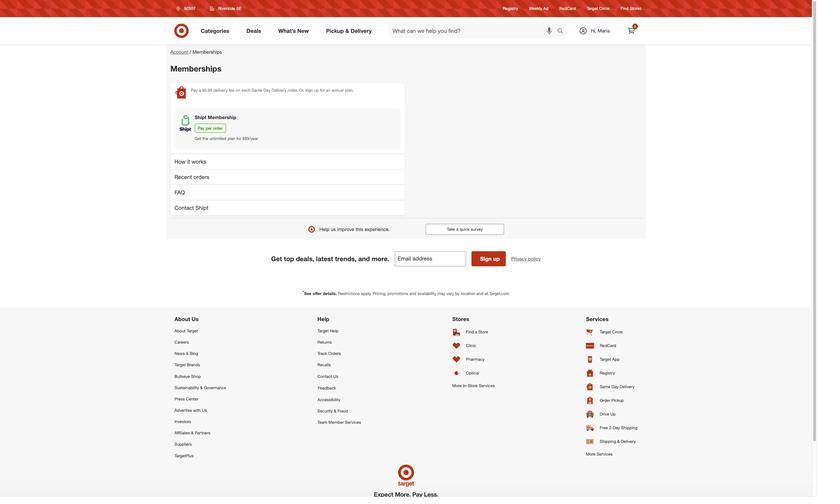 Task type: describe. For each thing, give the bounding box(es) containing it.
annual
[[332, 88, 344, 93]]

help us improve this experience.
[[320, 227, 390, 232]]

on
[[236, 88, 241, 93]]

sustainability
[[175, 386, 199, 391]]

plan
[[228, 136, 236, 141]]

store for in-
[[468, 384, 478, 389]]

0 horizontal spatial stores
[[453, 316, 470, 323]]

delivery for pickup & delivery
[[351, 27, 372, 34]]

* see offer details. restrictions apply. pricing, promotions and availability may vary by location and at target.com
[[303, 290, 510, 296]]

policy
[[529, 256, 541, 262]]

1 vertical spatial day
[[612, 385, 619, 390]]

more for more services
[[587, 452, 596, 457]]

delivery for same day delivery
[[620, 385, 635, 390]]

in-
[[463, 384, 468, 389]]

92507
[[184, 6, 196, 11]]

0 vertical spatial target circle
[[587, 6, 610, 11]]

shop
[[191, 374, 201, 379]]

member
[[329, 420, 344, 425]]

recent orders
[[175, 174, 210, 181]]

1 horizontal spatial shipping
[[622, 426, 638, 431]]

0 vertical spatial registry
[[503, 6, 519, 11]]

0 horizontal spatial redcard link
[[560, 6, 576, 12]]

more.
[[372, 255, 390, 263]]

works
[[192, 158, 206, 165]]

security
[[318, 409, 333, 414]]

us
[[331, 227, 336, 232]]

order
[[600, 398, 611, 404]]

order pickup
[[600, 398, 625, 404]]

pickup inside pickup & delivery link
[[326, 27, 344, 34]]

membership
[[208, 114, 237, 120]]

or,
[[299, 88, 304, 93]]

0 horizontal spatial and
[[359, 255, 370, 263]]

per
[[206, 126, 212, 131]]

delivery
[[214, 88, 228, 93]]

1 horizontal spatial registry
[[600, 371, 616, 376]]

new
[[298, 27, 309, 34]]

recent
[[175, 174, 192, 181]]

0 horizontal spatial shipping
[[600, 440, 617, 445]]

contact shipt link
[[171, 200, 405, 216]]

investors link
[[175, 417, 226, 428]]

pay a $9.99 delivery fee on each same day delivery order. or, sign up for an annual plan.
[[191, 88, 354, 93]]

faq link
[[171, 185, 405, 200]]

promotions
[[388, 291, 409, 296]]

affiliates
[[175, 431, 190, 436]]

target left app at right
[[600, 357, 612, 362]]

drive up link
[[587, 408, 638, 422]]

0 vertical spatial memberships
[[193, 49, 222, 55]]

What can we help you find? suggestions appear below search field
[[389, 23, 560, 38]]

categories
[[201, 27, 230, 34]]

1 horizontal spatial registry link
[[587, 367, 638, 381]]

more in-store services
[[453, 384, 495, 389]]

drive up
[[600, 412, 616, 417]]

pharmacy
[[467, 357, 485, 362]]

more services link
[[587, 449, 638, 460]]

target: expect more. pay less. image
[[310, 462, 503, 498]]

drive
[[600, 412, 610, 417]]

0 vertical spatial registry link
[[503, 6, 519, 12]]

advertise with us link
[[175, 405, 226, 417]]

up
[[611, 412, 616, 417]]

by
[[456, 291, 460, 296]]

1 horizontal spatial redcard link
[[587, 339, 638, 353]]

get for get the unlimited plan for $99/year
[[195, 136, 202, 141]]

1 horizontal spatial same
[[600, 385, 611, 390]]

find for find stores
[[621, 6, 629, 11]]

store for a
[[479, 330, 489, 335]]

contact us link
[[318, 371, 361, 382]]

pay for pay a $9.99 delivery fee on each same day delivery order. or, sign up for an annual plan.
[[191, 88, 198, 93]]

0 vertical spatial circle
[[600, 6, 610, 11]]

at
[[485, 291, 489, 296]]

3
[[635, 24, 637, 28]]

account
[[171, 49, 188, 55]]

/
[[190, 49, 191, 55]]

weekly ad link
[[530, 6, 549, 12]]

pay for pay per order
[[198, 126, 205, 131]]

faq
[[175, 189, 185, 196]]

investors
[[175, 420, 191, 425]]

delivery for shipping & delivery
[[622, 440, 636, 445]]

0 vertical spatial day
[[264, 88, 271, 93]]

optical
[[467, 371, 480, 376]]

& for security
[[334, 409, 337, 414]]

partners
[[195, 431, 211, 436]]

& for news
[[186, 351, 189, 357]]

1 vertical spatial target circle link
[[587, 326, 638, 339]]

us for about us
[[192, 316, 199, 323]]

same day delivery
[[600, 385, 635, 390]]

bullseye shop link
[[175, 371, 226, 382]]

search
[[555, 28, 571, 35]]

returns
[[318, 340, 332, 345]]

news
[[175, 351, 185, 357]]

suppliers link
[[175, 439, 226, 451]]

& for affiliates
[[191, 431, 194, 436]]

$9.99
[[202, 88, 212, 93]]

more in-store services link
[[453, 381, 495, 392]]

sign up button
[[472, 252, 506, 267]]

plan.
[[345, 88, 354, 93]]

bullseye
[[175, 374, 190, 379]]

get the unlimited plan for $99/year
[[195, 136, 258, 141]]

target down news
[[175, 363, 186, 368]]

about for about us
[[175, 316, 190, 323]]

pickup inside 'order pickup' link
[[612, 398, 625, 404]]

& for shipping
[[618, 440, 620, 445]]

$99/year
[[243, 136, 258, 141]]

us for contact us
[[334, 374, 339, 379]]

order pickup link
[[587, 394, 638, 408]]

what's
[[279, 27, 296, 34]]

what's new link
[[273, 23, 318, 38]]

orders
[[329, 351, 341, 357]]

shipping & delivery
[[600, 440, 636, 445]]

& for sustainability
[[200, 386, 203, 391]]

0 vertical spatial up
[[314, 88, 319, 93]]

0 horizontal spatial same
[[252, 88, 262, 93]]

may
[[438, 291, 446, 296]]

pickup & delivery
[[326, 27, 372, 34]]

vary
[[447, 291, 455, 296]]

sign
[[481, 256, 492, 263]]

1 vertical spatial memberships
[[171, 64, 222, 73]]

take a quick survey
[[447, 227, 483, 232]]

1 horizontal spatial circle
[[613, 330, 623, 335]]

1 horizontal spatial and
[[410, 291, 417, 296]]

apply.
[[361, 291, 372, 296]]

target up returns
[[318, 329, 329, 334]]

1 horizontal spatial for
[[320, 88, 325, 93]]

about for about target
[[175, 329, 186, 334]]

targetplus
[[175, 454, 194, 459]]

a for $9.99
[[199, 88, 201, 93]]

target brands
[[175, 363, 200, 368]]

target brands link
[[175, 360, 226, 371]]

bullseye shop
[[175, 374, 201, 379]]

contact for contact us
[[318, 374, 332, 379]]

get for get top deals, latest trends, and more.
[[271, 255, 282, 263]]

same day delivery link
[[587, 381, 638, 394]]

a for quick
[[457, 227, 459, 232]]



Task type: locate. For each thing, give the bounding box(es) containing it.
memberships right /
[[193, 49, 222, 55]]

feedback button
[[318, 382, 361, 395]]

improve
[[337, 227, 355, 232]]

0 vertical spatial find
[[621, 6, 629, 11]]

us inside "link"
[[334, 374, 339, 379]]

affiliates & partners
[[175, 431, 211, 436]]

for left an in the left of the page
[[320, 88, 325, 93]]

circle up app at right
[[613, 330, 623, 335]]

survey
[[471, 227, 483, 232]]

1 horizontal spatial pickup
[[612, 398, 625, 404]]

same right each
[[252, 88, 262, 93]]

accessibility
[[318, 398, 341, 403]]

us right with
[[202, 408, 207, 413]]

day up order pickup
[[612, 385, 619, 390]]

shipt down 'orders'
[[196, 205, 208, 211]]

more services
[[587, 452, 613, 457]]

recalls link
[[318, 360, 361, 371]]

and left more.
[[359, 255, 370, 263]]

memberships
[[193, 49, 222, 55], [171, 64, 222, 73]]

for right plan
[[237, 136, 242, 141]]

day right each
[[264, 88, 271, 93]]

1 vertical spatial redcard link
[[587, 339, 638, 353]]

1 vertical spatial contact
[[318, 374, 332, 379]]

1 vertical spatial store
[[468, 384, 478, 389]]

a left $9.99 at the top of the page
[[199, 88, 201, 93]]

None text field
[[395, 252, 466, 267]]

store down optical link
[[468, 384, 478, 389]]

redcard right ad
[[560, 6, 576, 11]]

target circle link up target app link
[[587, 326, 638, 339]]

contact shipt
[[175, 205, 208, 211]]

services inside "link"
[[479, 384, 495, 389]]

0 vertical spatial redcard link
[[560, 6, 576, 12]]

0 horizontal spatial more
[[453, 384, 462, 389]]

1 vertical spatial help
[[318, 316, 330, 323]]

about up careers
[[175, 329, 186, 334]]

security & fraud link
[[318, 406, 361, 417]]

find for find a store
[[467, 330, 474, 335]]

with
[[193, 408, 201, 413]]

0 vertical spatial about
[[175, 316, 190, 323]]

2 vertical spatial a
[[476, 330, 478, 335]]

1 horizontal spatial a
[[457, 227, 459, 232]]

1 horizontal spatial us
[[202, 408, 207, 413]]

0 vertical spatial help
[[320, 227, 330, 232]]

1 vertical spatial get
[[271, 255, 282, 263]]

1 vertical spatial a
[[457, 227, 459, 232]]

0 horizontal spatial redcard
[[560, 6, 576, 11]]

pickup right order
[[612, 398, 625, 404]]

a for store
[[476, 330, 478, 335]]

privacy policy link
[[512, 256, 541, 263]]

latest
[[316, 255, 334, 263]]

redcard up target app
[[600, 344, 617, 349]]

2 vertical spatial help
[[330, 329, 339, 334]]

experience.
[[365, 227, 390, 232]]

order.
[[288, 88, 298, 93]]

0 vertical spatial redcard
[[560, 6, 576, 11]]

contact inside 'link'
[[175, 205, 194, 211]]

1 vertical spatial registry link
[[587, 367, 638, 381]]

0 vertical spatial store
[[479, 330, 489, 335]]

0 horizontal spatial registry link
[[503, 6, 519, 12]]

privacy policy
[[512, 256, 541, 262]]

find a store link
[[453, 326, 495, 339]]

pickup right the new
[[326, 27, 344, 34]]

0 vertical spatial get
[[195, 136, 202, 141]]

1 horizontal spatial up
[[494, 256, 500, 263]]

a up 'clinic' link at bottom right
[[476, 330, 478, 335]]

more down shipping & delivery link
[[587, 452, 596, 457]]

order
[[213, 126, 223, 131]]

app
[[613, 357, 620, 362]]

us up about target link in the bottom of the page
[[192, 316, 199, 323]]

about
[[175, 316, 190, 323], [175, 329, 186, 334]]

pay left $9.99 at the top of the page
[[191, 88, 198, 93]]

2 horizontal spatial and
[[477, 291, 484, 296]]

get left the
[[195, 136, 202, 141]]

registry down target app
[[600, 371, 616, 376]]

search button
[[555, 23, 571, 40]]

2 horizontal spatial a
[[476, 330, 478, 335]]

registry link left weekly
[[503, 6, 519, 12]]

a right take
[[457, 227, 459, 232]]

up inside button
[[494, 256, 500, 263]]

target up hi,
[[587, 6, 599, 11]]

1 vertical spatial up
[[494, 256, 500, 263]]

0 vertical spatial a
[[199, 88, 201, 93]]

1 vertical spatial us
[[334, 374, 339, 379]]

1 about from the top
[[175, 316, 190, 323]]

0 vertical spatial target circle link
[[587, 6, 610, 12]]

about up about target at bottom left
[[175, 316, 190, 323]]

free
[[600, 426, 609, 431]]

1 vertical spatial stores
[[453, 316, 470, 323]]

0 horizontal spatial a
[[199, 88, 201, 93]]

1 vertical spatial for
[[237, 136, 242, 141]]

a inside button
[[457, 227, 459, 232]]

deals,
[[296, 255, 315, 263]]

how
[[175, 158, 186, 165]]

registry link
[[503, 6, 519, 12], [587, 367, 638, 381]]

0 horizontal spatial circle
[[600, 6, 610, 11]]

track orders
[[318, 351, 341, 357]]

stores up '3'
[[630, 6, 642, 11]]

pharmacy link
[[453, 353, 495, 367]]

1 vertical spatial pay
[[198, 126, 205, 131]]

1 vertical spatial registry
[[600, 371, 616, 376]]

1 horizontal spatial redcard
[[600, 344, 617, 349]]

0 horizontal spatial for
[[237, 136, 242, 141]]

0 vertical spatial pay
[[191, 88, 198, 93]]

day
[[264, 88, 271, 93], [612, 385, 619, 390], [614, 426, 621, 431]]

categories link
[[195, 23, 238, 38]]

this
[[356, 227, 364, 232]]

redcard link
[[560, 6, 576, 12], [587, 339, 638, 353]]

governance
[[204, 386, 226, 391]]

brands
[[187, 363, 200, 368]]

1 vertical spatial more
[[587, 452, 596, 457]]

suppliers
[[175, 442, 192, 447]]

shipt up per
[[195, 114, 207, 120]]

registry link down target app
[[587, 367, 638, 381]]

target up target app
[[600, 330, 612, 335]]

fee
[[229, 88, 235, 93]]

contact down recalls
[[318, 374, 332, 379]]

0 horizontal spatial get
[[195, 136, 202, 141]]

contact
[[175, 205, 194, 211], [318, 374, 332, 379]]

shipping up more services link
[[600, 440, 617, 445]]

take a quick survey button
[[426, 224, 505, 235]]

targetplus link
[[175, 451, 226, 462]]

1 horizontal spatial stores
[[630, 6, 642, 11]]

redcard link up target app
[[587, 339, 638, 353]]

0 vertical spatial shipt
[[195, 114, 207, 120]]

0 vertical spatial stores
[[630, 6, 642, 11]]

sign up
[[481, 256, 500, 263]]

help up target help
[[318, 316, 330, 323]]

clinic
[[467, 344, 477, 349]]

how it works
[[175, 158, 206, 165]]

circle up maria
[[600, 6, 610, 11]]

0 horizontal spatial contact
[[175, 205, 194, 211]]

memberships down account / memberships
[[171, 64, 222, 73]]

sustainability & governance link
[[175, 382, 226, 394]]

redcard link right ad
[[560, 6, 576, 12]]

1 vertical spatial about
[[175, 329, 186, 334]]

optical link
[[453, 367, 495, 381]]

delivery
[[351, 27, 372, 34], [272, 88, 287, 93], [620, 385, 635, 390], [622, 440, 636, 445]]

store inside "link"
[[468, 384, 478, 389]]

riverside se
[[218, 6, 242, 11]]

shipt membership
[[195, 114, 237, 120]]

day right free
[[614, 426, 621, 431]]

1 vertical spatial circle
[[613, 330, 623, 335]]

target app link
[[587, 353, 638, 367]]

pay per order
[[198, 126, 223, 131]]

1 vertical spatial find
[[467, 330, 474, 335]]

1 vertical spatial shipt
[[196, 205, 208, 211]]

contact inside "link"
[[318, 374, 332, 379]]

0 horizontal spatial registry
[[503, 6, 519, 11]]

se
[[237, 6, 242, 11]]

0 vertical spatial pickup
[[326, 27, 344, 34]]

0 vertical spatial for
[[320, 88, 325, 93]]

get left top
[[271, 255, 282, 263]]

and left availability
[[410, 291, 417, 296]]

help left us
[[320, 227, 330, 232]]

1 vertical spatial redcard
[[600, 344, 617, 349]]

&
[[346, 27, 349, 34], [186, 351, 189, 357], [200, 386, 203, 391], [334, 409, 337, 414], [191, 431, 194, 436], [618, 440, 620, 445]]

find up clinic
[[467, 330, 474, 335]]

maria
[[598, 28, 610, 34]]

0 vertical spatial more
[[453, 384, 462, 389]]

more inside "link"
[[453, 384, 462, 389]]

registry left weekly
[[503, 6, 519, 11]]

same up order
[[600, 385, 611, 390]]

0 horizontal spatial up
[[314, 88, 319, 93]]

1 vertical spatial target circle
[[600, 330, 623, 335]]

sustainability & governance
[[175, 386, 226, 391]]

hi, maria
[[591, 28, 610, 34]]

& for pickup
[[346, 27, 349, 34]]

us
[[192, 316, 199, 323], [334, 374, 339, 379], [202, 408, 207, 413]]

more left in-
[[453, 384, 462, 389]]

contact for contact shipt
[[175, 205, 194, 211]]

1 vertical spatial pickup
[[612, 398, 625, 404]]

availability
[[418, 291, 437, 296]]

1 horizontal spatial contact
[[318, 374, 332, 379]]

0 horizontal spatial us
[[192, 316, 199, 323]]

0 horizontal spatial pickup
[[326, 27, 344, 34]]

free 2-day shipping link
[[587, 422, 638, 435]]

blog
[[190, 351, 198, 357]]

1 horizontal spatial get
[[271, 255, 282, 263]]

target app
[[600, 357, 620, 362]]

find up 3 link
[[621, 6, 629, 11]]

1 vertical spatial same
[[600, 385, 611, 390]]

1 horizontal spatial find
[[621, 6, 629, 11]]

help for help us improve this experience.
[[320, 227, 330, 232]]

3 link
[[624, 23, 639, 38]]

0 vertical spatial shipping
[[622, 426, 638, 431]]

target circle link
[[587, 6, 610, 12], [587, 326, 638, 339]]

target circle link up hi, maria
[[587, 6, 610, 12]]

target circle up target app link
[[600, 330, 623, 335]]

target down about us
[[187, 329, 198, 334]]

redcard inside "link"
[[600, 344, 617, 349]]

shipping up shipping & delivery
[[622, 426, 638, 431]]

stores up find a store link in the bottom right of the page
[[453, 316, 470, 323]]

help for help
[[318, 316, 330, 323]]

and left at
[[477, 291, 484, 296]]

us down recalls link on the left bottom
[[334, 374, 339, 379]]

0 vertical spatial us
[[192, 316, 199, 323]]

fraud
[[338, 409, 348, 414]]

0 vertical spatial contact
[[175, 205, 194, 211]]

find stores link
[[621, 6, 642, 12]]

2 horizontal spatial us
[[334, 374, 339, 379]]

1 vertical spatial shipping
[[600, 440, 617, 445]]

more for more in-store services
[[453, 384, 462, 389]]

affiliates & partners link
[[175, 428, 226, 439]]

0 horizontal spatial find
[[467, 330, 474, 335]]

0 horizontal spatial store
[[468, 384, 478, 389]]

center
[[186, 397, 199, 402]]

redcard
[[560, 6, 576, 11], [600, 344, 617, 349]]

recalls
[[318, 363, 331, 368]]

target help link
[[318, 326, 361, 337]]

team
[[318, 420, 328, 425]]

target circle up hi, maria
[[587, 6, 610, 11]]

1 horizontal spatial store
[[479, 330, 489, 335]]

1 horizontal spatial more
[[587, 452, 596, 457]]

pay left per
[[198, 126, 205, 131]]

2 vertical spatial us
[[202, 408, 207, 413]]

careers link
[[175, 337, 226, 348]]

account link
[[171, 49, 188, 55]]

team member services
[[318, 420, 361, 425]]

shipt inside contact shipt 'link'
[[196, 205, 208, 211]]

contact down faq
[[175, 205, 194, 211]]

track orders link
[[318, 348, 361, 360]]

find
[[621, 6, 629, 11], [467, 330, 474, 335]]

2 about from the top
[[175, 329, 186, 334]]

2 vertical spatial day
[[614, 426, 621, 431]]

pay
[[191, 88, 198, 93], [198, 126, 205, 131]]

0 vertical spatial same
[[252, 88, 262, 93]]

help up 'returns' link
[[330, 329, 339, 334]]

store up 'clinic' link at bottom right
[[479, 330, 489, 335]]

each
[[242, 88, 251, 93]]



Task type: vqa. For each thing, say whether or not it's contained in the screenshot.
SPRING GETAWAY image
no



